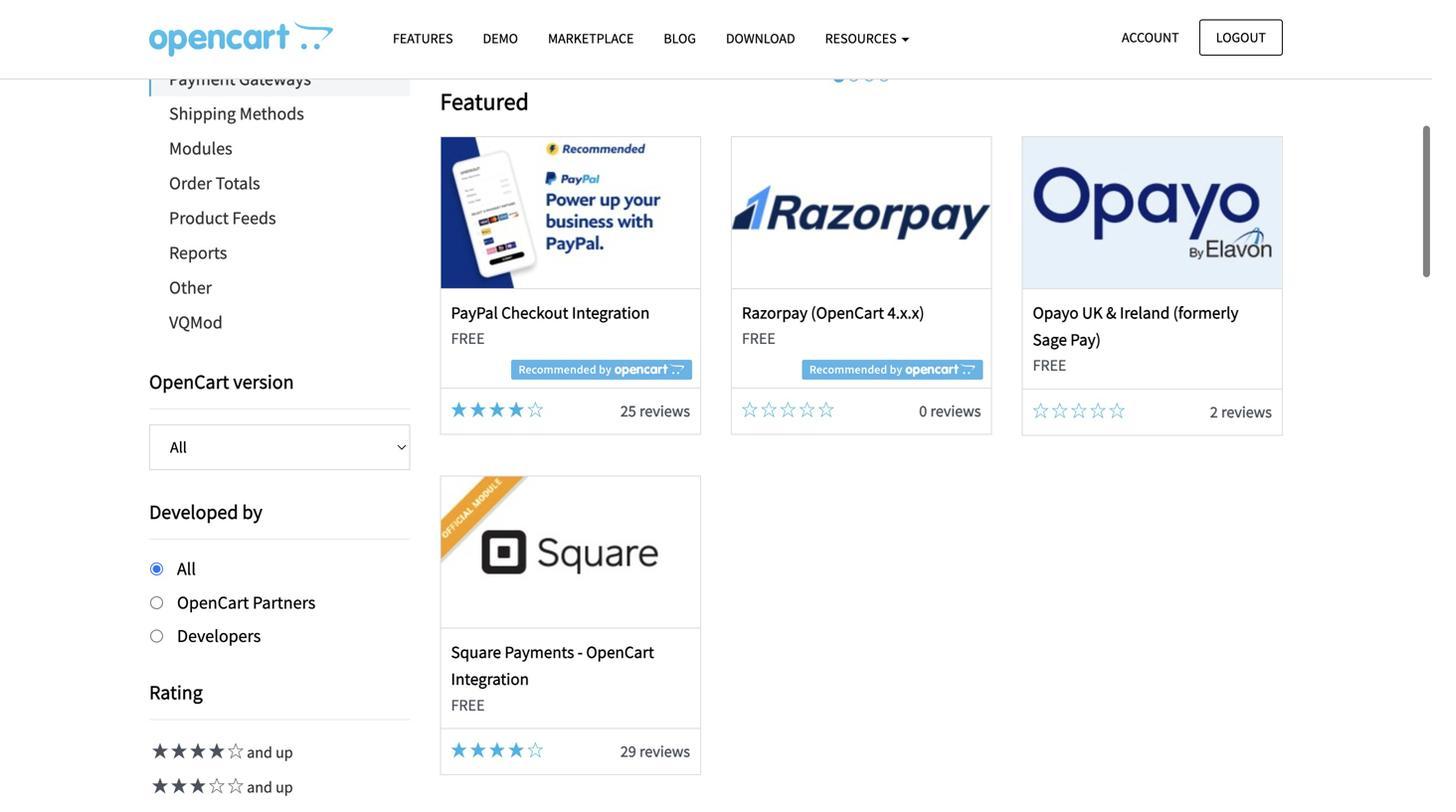 Task type: vqa. For each thing, say whether or not it's contained in the screenshot.
up
yes



Task type: locate. For each thing, give the bounding box(es) containing it.
1 vertical spatial star light image
[[187, 778, 206, 794]]

sage
[[1033, 329, 1067, 350]]

free down paypal
[[451, 329, 485, 349]]

free inside paypal checkout integration free
[[451, 329, 485, 349]]

modules
[[169, 137, 232, 160]]

razorpay (opencart 4.x.x) image
[[545, 0, 1178, 63], [732, 137, 991, 288]]

free
[[451, 329, 485, 349], [742, 329, 776, 349], [1033, 356, 1067, 376], [451, 695, 485, 715]]

ireland
[[1120, 302, 1170, 323]]

account link
[[1105, 19, 1196, 56]]

languages
[[169, 33, 250, 55]]

shipping methods link
[[149, 96, 410, 131]]

reviews right 0
[[930, 401, 981, 421]]

opayo uk & ireland (formerly sage pay) link
[[1033, 302, 1239, 350]]

opayo uk & ireland (formerly sage pay) free
[[1033, 302, 1239, 376]]

star light image down rating
[[187, 778, 206, 794]]

2 and up link from the top
[[149, 778, 293, 798]]

square payments - opencart integration image
[[441, 477, 700, 628]]

free inside square payments - opencart integration free
[[451, 695, 485, 715]]

1 vertical spatial opencart
[[177, 592, 249, 614]]

demo link
[[468, 21, 533, 56]]

featured
[[440, 87, 529, 116]]

star light image
[[451, 402, 467, 418], [470, 402, 486, 418], [489, 402, 505, 418], [508, 402, 524, 418], [470, 742, 486, 758], [489, 742, 505, 758], [508, 742, 524, 758], [149, 743, 168, 759], [168, 743, 187, 759], [187, 743, 206, 759], [206, 743, 225, 759], [149, 778, 168, 794], [168, 778, 187, 794]]

0 horizontal spatial integration
[[451, 669, 529, 690]]

2 and up from the top
[[244, 778, 293, 798]]

1 vertical spatial and up link
[[149, 778, 293, 798]]

2
[[1210, 402, 1218, 422]]

developed by
[[149, 500, 262, 525]]

developers
[[177, 625, 261, 648]]

reports link
[[149, 236, 410, 271]]

&
[[1106, 302, 1116, 323]]

paypal checkout integration image
[[441, 137, 700, 288]]

opencart right - in the bottom of the page
[[586, 642, 654, 663]]

reviews
[[639, 401, 690, 421], [930, 401, 981, 421], [1221, 402, 1272, 422], [639, 742, 690, 762]]

0 vertical spatial and up link
[[149, 743, 293, 763]]

0 vertical spatial razorpay (opencart 4.x.x) image
[[545, 0, 1178, 63]]

blog
[[664, 29, 696, 47]]

payment
[[169, 68, 235, 90]]

star light o image
[[761, 402, 777, 418], [818, 402, 834, 418], [1071, 403, 1087, 418], [1090, 403, 1106, 418], [527, 742, 543, 758], [225, 743, 244, 759]]

star light image
[[451, 742, 467, 758], [187, 778, 206, 794]]

shipping
[[169, 102, 236, 125]]

pay)
[[1070, 329, 1101, 350]]

square payments - opencart integration link
[[451, 642, 654, 690]]

opencart up developers
[[177, 592, 249, 614]]

1 horizontal spatial star light image
[[451, 742, 467, 758]]

totals
[[216, 172, 260, 194]]

1 vertical spatial up
[[276, 778, 293, 798]]

0 vertical spatial star light image
[[451, 742, 467, 758]]

languages link
[[149, 27, 410, 62]]

opencart down the vqmod
[[149, 369, 229, 394]]

square payments - opencart integration free
[[451, 642, 654, 715]]

opayo
[[1033, 302, 1079, 323]]

integration
[[572, 302, 650, 323], [451, 669, 529, 690]]

1 vertical spatial integration
[[451, 669, 529, 690]]

and up
[[244, 743, 293, 763], [244, 778, 293, 798]]

25
[[620, 401, 636, 421]]

star light o image
[[527, 402, 543, 418], [742, 402, 758, 418], [780, 402, 796, 418], [799, 402, 815, 418], [1033, 403, 1049, 418], [1052, 403, 1068, 418], [1109, 403, 1125, 418], [206, 778, 225, 794], [225, 778, 244, 794]]

free down "razorpay"
[[742, 329, 776, 349]]

None radio
[[150, 597, 163, 609]]

account
[[1122, 28, 1179, 46]]

feeds
[[232, 207, 276, 229]]

1 vertical spatial and up
[[244, 778, 293, 798]]

by
[[242, 500, 262, 525]]

opayo uk & ireland (formerly sage pay) image
[[1023, 137, 1282, 288]]

star light image down square
[[451, 742, 467, 758]]

and
[[247, 743, 272, 763], [247, 778, 272, 798]]

2 reviews
[[1210, 402, 1272, 422]]

gateways
[[239, 68, 311, 90]]

paypal
[[451, 302, 498, 323]]

reviews right 25
[[639, 401, 690, 421]]

opencart for opencart partners
[[177, 592, 249, 614]]

marketplace
[[548, 29, 634, 47]]

integration right checkout
[[572, 302, 650, 323]]

opencart
[[149, 369, 229, 394], [177, 592, 249, 614], [586, 642, 654, 663]]

reviews right "2" at right
[[1221, 402, 1272, 422]]

1 horizontal spatial integration
[[572, 302, 650, 323]]

None radio
[[150, 563, 163, 576], [150, 630, 163, 643], [150, 563, 163, 576], [150, 630, 163, 643]]

0 vertical spatial and up
[[244, 743, 293, 763]]

developed
[[149, 500, 238, 525]]

1 vertical spatial and
[[247, 778, 272, 798]]

reviews for square payments - opencart integration
[[639, 742, 690, 762]]

integration down square
[[451, 669, 529, 690]]

0 vertical spatial integration
[[572, 302, 650, 323]]

other link
[[149, 271, 410, 305]]

free down sage
[[1033, 356, 1067, 376]]

razorpay (opencart 4.x.x) link
[[742, 302, 924, 323]]

reviews right 29
[[639, 742, 690, 762]]

integration inside paypal checkout integration free
[[572, 302, 650, 323]]

0 vertical spatial and
[[247, 743, 272, 763]]

version
[[233, 369, 294, 394]]

payments
[[505, 642, 574, 663]]

(formerly
[[1173, 302, 1239, 323]]

resources link
[[810, 21, 924, 56]]

opencart for opencart version
[[149, 369, 229, 394]]

paypal checkout integration free
[[451, 302, 650, 349]]

0
[[919, 401, 927, 421]]

and up link
[[149, 743, 293, 763], [149, 778, 293, 798]]

0 vertical spatial up
[[276, 743, 293, 763]]

up
[[276, 743, 293, 763], [276, 778, 293, 798]]

demo
[[483, 29, 518, 47]]

free down square
[[451, 695, 485, 715]]

2 vertical spatial opencart
[[586, 642, 654, 663]]

0 vertical spatial opencart
[[149, 369, 229, 394]]

product feeds link
[[149, 201, 410, 236]]

opencart partners
[[177, 592, 316, 614]]



Task type: describe. For each thing, give the bounding box(es) containing it.
shipping methods
[[169, 102, 304, 125]]

2 and from the top
[[247, 778, 272, 798]]

-
[[578, 642, 583, 663]]

rating
[[149, 680, 203, 705]]

logout
[[1216, 28, 1266, 46]]

download link
[[711, 21, 810, 56]]

free inside the opayo uk & ireland (formerly sage pay) free
[[1033, 356, 1067, 376]]

reviews for paypal checkout integration
[[639, 401, 690, 421]]

product feeds
[[169, 207, 276, 229]]

modules link
[[149, 131, 410, 166]]

reports
[[169, 242, 227, 264]]

opencart inside square payments - opencart integration free
[[586, 642, 654, 663]]

order totals
[[169, 172, 260, 194]]

features
[[393, 29, 453, 47]]

payment gateways
[[169, 68, 311, 90]]

all
[[177, 558, 196, 580]]

1 and up from the top
[[244, 743, 293, 763]]

opencart  payment gateways image
[[149, 21, 333, 57]]

1 up from the top
[[276, 743, 293, 763]]

4.x.x)
[[888, 302, 924, 323]]

1 and up link from the top
[[149, 743, 293, 763]]

uk
[[1082, 302, 1103, 323]]

vqmod
[[169, 311, 223, 334]]

razorpay (opencart 4.x.x) free
[[742, 302, 924, 349]]

resources
[[825, 29, 900, 47]]

logout link
[[1199, 19, 1283, 56]]

25 reviews
[[620, 401, 690, 421]]

order totals link
[[149, 166, 410, 201]]

29 reviews
[[620, 742, 690, 762]]

(opencart
[[811, 302, 884, 323]]

other
[[169, 276, 212, 299]]

checkout
[[501, 302, 568, 323]]

vqmod link
[[149, 305, 410, 340]]

1 vertical spatial razorpay (opencart 4.x.x) image
[[732, 137, 991, 288]]

order
[[169, 172, 212, 194]]

29
[[620, 742, 636, 762]]

marketplace link
[[533, 21, 649, 56]]

product
[[169, 207, 229, 229]]

paypal checkout integration link
[[451, 302, 650, 323]]

download
[[726, 29, 795, 47]]

square
[[451, 642, 501, 663]]

blog link
[[649, 21, 711, 56]]

free inside razorpay (opencart 4.x.x) free
[[742, 329, 776, 349]]

0 horizontal spatial star light image
[[187, 778, 206, 794]]

0 reviews
[[919, 401, 981, 421]]

opencart version
[[149, 369, 294, 394]]

features link
[[378, 21, 468, 56]]

reviews for opayo uk & ireland (formerly sage pay)
[[1221, 402, 1272, 422]]

razorpay
[[742, 302, 808, 323]]

2 up from the top
[[276, 778, 293, 798]]

methods
[[239, 102, 304, 125]]

partners
[[253, 592, 316, 614]]

integration inside square payments - opencart integration free
[[451, 669, 529, 690]]

1 and from the top
[[247, 743, 272, 763]]

payment gateways link
[[151, 62, 410, 96]]

reviews for razorpay (opencart 4.x.x)
[[930, 401, 981, 421]]



